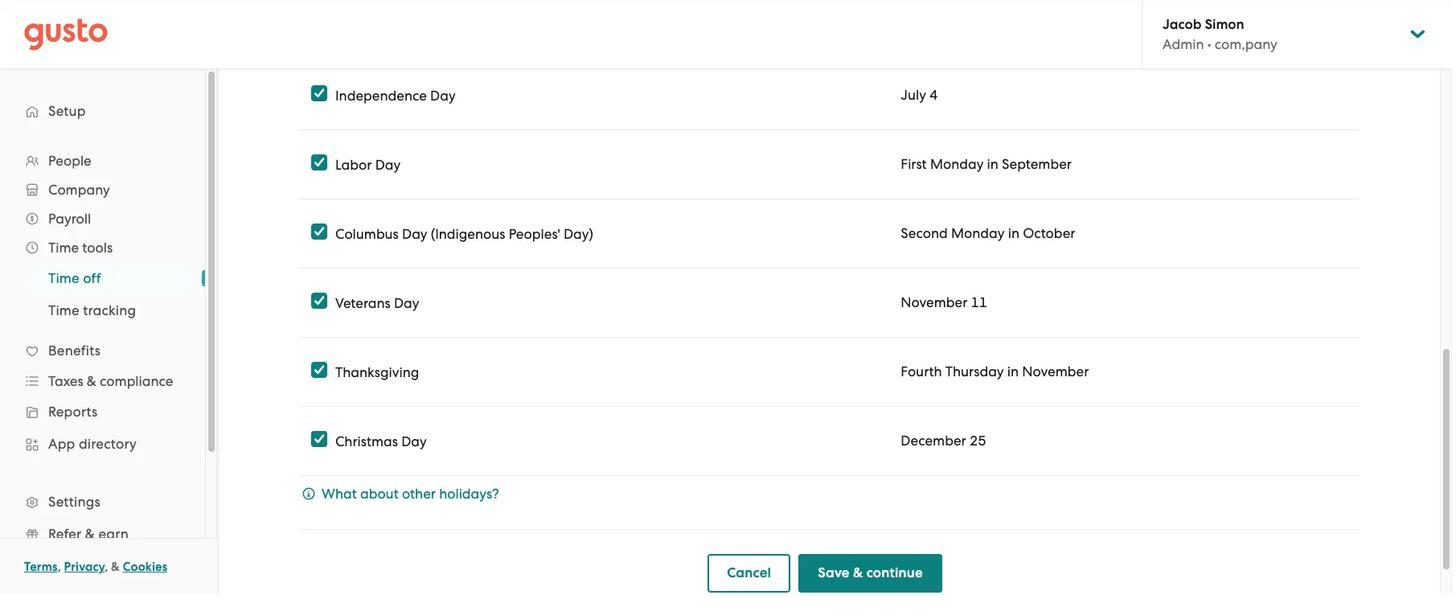 Task type: vqa. For each thing, say whether or not it's contained in the screenshot.
circle check IMAGE
no



Task type: describe. For each thing, give the bounding box(es) containing it.
fourth
[[901, 363, 942, 380]]

terms link
[[24, 560, 58, 574]]

continue
[[866, 564, 923, 581]]

cookies button
[[123, 557, 167, 577]]

in for november
[[1007, 363, 1019, 380]]

thursday
[[945, 363, 1004, 380]]

payroll button
[[16, 204, 189, 233]]

com,pany
[[1215, 36, 1277, 52]]

July 4 checkbox
[[311, 85, 327, 101]]

save & continue button
[[799, 554, 942, 593]]

4
[[930, 87, 938, 103]]

christmas
[[335, 433, 398, 449]]

thanksgiving
[[335, 364, 419, 380]]

what about other holidays? button
[[302, 484, 499, 503]]

off
[[83, 270, 101, 286]]

settings
[[48, 494, 100, 510]]

independence day
[[335, 87, 456, 103]]

time tools
[[48, 240, 113, 256]]

cookies
[[123, 560, 167, 574]]

in for september
[[987, 156, 999, 172]]

taxes
[[48, 373, 83, 389]]

time tools button
[[16, 233, 189, 262]]

benefits link
[[16, 336, 189, 365]]

simon
[[1205, 16, 1244, 33]]

refer & earn
[[48, 526, 129, 542]]

refer
[[48, 526, 82, 542]]

earn
[[98, 526, 129, 542]]

november 11
[[901, 294, 987, 310]]

1 , from the left
[[58, 560, 61, 574]]

other
[[402, 486, 436, 502]]

people
[[48, 153, 91, 169]]

day for christmas
[[401, 433, 427, 449]]

time off
[[48, 270, 101, 286]]

veterans
[[335, 295, 391, 311]]

veterans day
[[335, 295, 419, 311]]

what about other holidays?
[[322, 486, 499, 502]]

company
[[48, 182, 110, 198]]

labor
[[335, 156, 372, 172]]

jacob simon admin • com,pany
[[1163, 16, 1277, 52]]

day for veterans
[[394, 295, 419, 311]]

tools
[[82, 240, 113, 256]]

columbus day (indigenous peoples' day)
[[335, 226, 593, 242]]

first monday in september
[[901, 156, 1072, 172]]

second monday in october
[[901, 225, 1075, 241]]

holidays?
[[439, 486, 499, 502]]

1 horizontal spatial november
[[1022, 363, 1089, 380]]

save & continue
[[818, 564, 923, 581]]

cancel link
[[708, 554, 791, 593]]

refer & earn link
[[16, 519, 189, 548]]

home image
[[24, 18, 108, 50]]

terms , privacy , & cookies
[[24, 560, 167, 574]]

about
[[360, 486, 399, 502]]

time tracking link
[[29, 296, 189, 325]]

peoples'
[[509, 226, 560, 242]]

privacy
[[64, 560, 105, 574]]

0 horizontal spatial november
[[901, 294, 968, 310]]

benefits
[[48, 343, 101, 359]]

setup
[[48, 103, 86, 119]]

day for columbus
[[402, 226, 427, 242]]

module__icon___go7vc image
[[302, 487, 315, 500]]

& for taxes
[[87, 373, 96, 389]]

tracking
[[83, 302, 136, 318]]

second
[[901, 225, 948, 241]]

columbus
[[335, 226, 399, 242]]

directory
[[79, 436, 137, 452]]

2 , from the left
[[105, 560, 108, 574]]

in for october
[[1008, 225, 1020, 241]]

11
[[971, 294, 987, 310]]



Task type: locate. For each thing, give the bounding box(es) containing it.
jacob
[[1163, 16, 1202, 33]]

july 4
[[901, 87, 938, 103]]

setup link
[[16, 96, 189, 125]]

2 vertical spatial time
[[48, 302, 80, 318]]

first
[[901, 156, 927, 172]]

time
[[48, 240, 79, 256], [48, 270, 80, 286], [48, 302, 80, 318]]

monday
[[930, 156, 984, 172], [951, 225, 1005, 241]]

&
[[87, 373, 96, 389], [85, 526, 95, 542], [111, 560, 120, 574], [853, 564, 863, 581]]

day right christmas
[[401, 433, 427, 449]]

people button
[[16, 146, 189, 175]]

app directory link
[[16, 429, 189, 458]]

labor day
[[335, 156, 401, 172]]

, down refer & earn link on the left bottom of the page
[[105, 560, 108, 574]]

1 vertical spatial in
[[1008, 225, 1020, 241]]

& right save at the bottom right
[[853, 564, 863, 581]]

day for independence
[[430, 87, 456, 103]]

& inside 'button'
[[853, 564, 863, 581]]

day for labor
[[375, 156, 401, 172]]

day
[[430, 87, 456, 103], [375, 156, 401, 172], [402, 226, 427, 242], [394, 295, 419, 311], [401, 433, 427, 449]]

1 vertical spatial time
[[48, 270, 80, 286]]

0 vertical spatial in
[[987, 156, 999, 172]]

december
[[901, 433, 966, 449]]

in
[[987, 156, 999, 172], [1008, 225, 1020, 241], [1007, 363, 1019, 380]]

compliance
[[100, 373, 173, 389]]

2 time from the top
[[48, 270, 80, 286]]

monday right the second
[[951, 225, 1005, 241]]

terms
[[24, 560, 58, 574]]

1 horizontal spatial ,
[[105, 560, 108, 574]]

0 horizontal spatial ,
[[58, 560, 61, 574]]

•
[[1207, 36, 1211, 52]]

monday for first
[[930, 156, 984, 172]]

& left the cookies button
[[111, 560, 120, 574]]

privacy link
[[64, 560, 105, 574]]

& for refer
[[85, 526, 95, 542]]

day right independence
[[430, 87, 456, 103]]

time inside "time tracking" link
[[48, 302, 80, 318]]

in left september
[[987, 156, 999, 172]]

, left "privacy"
[[58, 560, 61, 574]]

in right thursday
[[1007, 363, 1019, 380]]

app directory
[[48, 436, 137, 452]]

monday right first
[[930, 156, 984, 172]]

company button
[[16, 175, 189, 204]]

september
[[1002, 156, 1072, 172]]

time tracking
[[48, 302, 136, 318]]

time for time tracking
[[48, 302, 80, 318]]

admin
[[1163, 36, 1204, 52]]

& inside dropdown button
[[87, 373, 96, 389]]

july
[[901, 87, 926, 103]]

settings link
[[16, 487, 189, 516]]

cancel
[[727, 564, 771, 581]]

november
[[901, 294, 968, 310], [1022, 363, 1089, 380]]

gusto navigation element
[[0, 69, 205, 595]]

December 25 checkbox
[[311, 431, 327, 447]]

November 11 checkbox
[[311, 293, 327, 309]]

app
[[48, 436, 75, 452]]

2 vertical spatial in
[[1007, 363, 1019, 380]]

time for time off
[[48, 270, 80, 286]]

day right veterans
[[394, 295, 419, 311]]

First Monday in September checkbox
[[311, 154, 327, 170]]

0 vertical spatial monday
[[930, 156, 984, 172]]

christmas day
[[335, 433, 427, 449]]

day right the labor
[[375, 156, 401, 172]]

& left earn
[[85, 526, 95, 542]]

day)
[[564, 226, 593, 242]]

taxes & compliance
[[48, 373, 173, 389]]

monday for second
[[951, 225, 1005, 241]]

,
[[58, 560, 61, 574], [105, 560, 108, 574]]

reports link
[[16, 397, 189, 426]]

time down time off
[[48, 302, 80, 318]]

Fourth Thursday in November checkbox
[[311, 362, 327, 378]]

time inside time tools dropdown button
[[48, 240, 79, 256]]

time down payroll
[[48, 240, 79, 256]]

& for save
[[853, 564, 863, 581]]

time inside time off link
[[48, 270, 80, 286]]

october
[[1023, 225, 1075, 241]]

day right columbus
[[402, 226, 427, 242]]

reports
[[48, 404, 98, 420]]

& right taxes
[[87, 373, 96, 389]]

3 time from the top
[[48, 302, 80, 318]]

taxes & compliance button
[[16, 367, 189, 396]]

time for time tools
[[48, 240, 79, 256]]

1 time from the top
[[48, 240, 79, 256]]

list containing time off
[[0, 262, 205, 326]]

list containing people
[[0, 146, 205, 595]]

time off link
[[29, 264, 189, 293]]

1 list from the top
[[0, 146, 205, 595]]

in left october
[[1008, 225, 1020, 241]]

what
[[322, 486, 357, 502]]

Second Monday in October checkbox
[[311, 224, 327, 240]]

independence
[[335, 87, 427, 103]]

25
[[970, 433, 986, 449]]

time left off
[[48, 270, 80, 286]]

december 25
[[901, 433, 986, 449]]

2 list from the top
[[0, 262, 205, 326]]

1 vertical spatial monday
[[951, 225, 1005, 241]]

0 vertical spatial time
[[48, 240, 79, 256]]

fourth thursday in november
[[901, 363, 1089, 380]]

(indigenous
[[431, 226, 505, 242]]

payroll
[[48, 211, 91, 227]]

list
[[0, 146, 205, 595], [0, 262, 205, 326]]

0 vertical spatial november
[[901, 294, 968, 310]]

save
[[818, 564, 850, 581]]

1 vertical spatial november
[[1022, 363, 1089, 380]]



